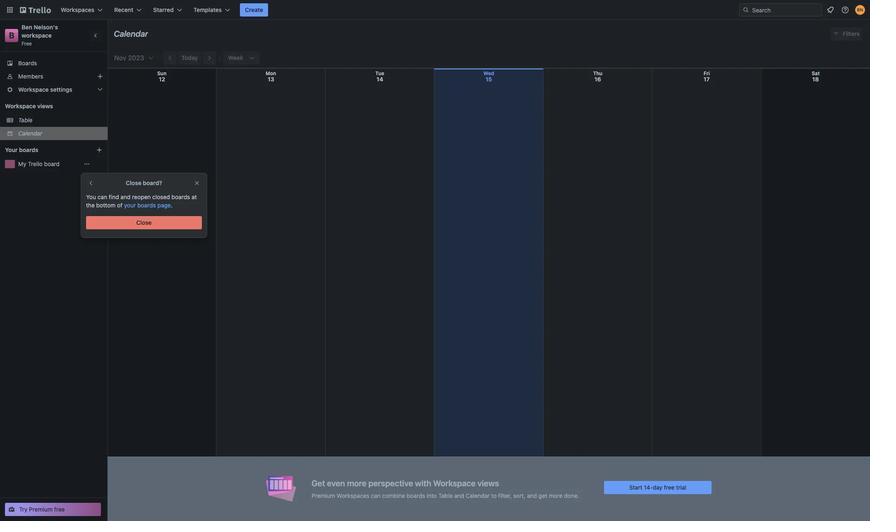 Task type: describe. For each thing, give the bounding box(es) containing it.
create
[[245, 6, 263, 13]]

nov 2023
[[114, 54, 144, 62]]

reopen
[[132, 194, 151, 201]]

your boards page .
[[124, 202, 173, 209]]

get
[[539, 493, 547, 500]]

close for close
[[136, 219, 152, 226]]

boards link
[[0, 57, 108, 70]]

boards
[[18, 60, 37, 67]]

14-
[[644, 484, 653, 491]]

boards down reopen
[[137, 202, 156, 209]]

ben nelson's workspace free
[[22, 24, 60, 47]]

your boards page link
[[124, 202, 171, 209]]

page
[[158, 202, 171, 209]]

my
[[18, 161, 26, 168]]

calendar inside get even more perspective with workspace views premium workspaces can combine boards into table and calendar to filter, sort, and get more done.
[[466, 493, 490, 500]]

workspaces inside dropdown button
[[61, 6, 94, 13]]

board
[[44, 161, 60, 168]]

you can find and reopen closed boards at the bottom of
[[86, 194, 197, 209]]

board?
[[143, 180, 162, 187]]

done.
[[564, 493, 579, 500]]

0 horizontal spatial views
[[37, 103, 53, 110]]

your
[[124, 202, 136, 209]]

.
[[171, 202, 173, 209]]

your boards
[[5, 147, 38, 154]]

premium inside try premium free button
[[29, 507, 53, 514]]

into
[[427, 493, 437, 500]]

close popover image
[[194, 180, 200, 187]]

boards inside get even more perspective with workspace views premium workspaces can combine boards into table and calendar to filter, sort, and get more done.
[[407, 493, 425, 500]]

can inside get even more perspective with workspace views premium workspaces can combine boards into table and calendar to filter, sort, and get more done.
[[371, 493, 381, 500]]

workspace inside get even more perspective with workspace views premium workspaces can combine boards into table and calendar to filter, sort, and get more done.
[[433, 479, 476, 489]]

find
[[109, 194, 119, 201]]

settings
[[50, 86, 72, 93]]

ben nelson (bennelson96) image
[[855, 5, 865, 15]]

week
[[228, 54, 243, 61]]

my trello board
[[18, 161, 60, 168]]

thu
[[593, 70, 603, 77]]

views inside get even more perspective with workspace views premium workspaces can combine boards into table and calendar to filter, sort, and get more done.
[[478, 479, 499, 489]]

closed
[[152, 194, 170, 201]]

2 horizontal spatial and
[[527, 493, 537, 500]]

even
[[327, 479, 345, 489]]

create button
[[240, 3, 268, 17]]

1 horizontal spatial more
[[549, 493, 563, 500]]

workspace
[[22, 32, 52, 39]]

0 vertical spatial calendar
[[114, 29, 148, 38]]

close board?
[[126, 180, 162, 187]]

try premium free
[[19, 507, 65, 514]]

nov
[[114, 54, 126, 62]]

your boards with 1 items element
[[5, 145, 84, 155]]

0 horizontal spatial more
[[347, 479, 367, 489]]

2023
[[128, 54, 144, 62]]

13
[[268, 76, 274, 83]]

1 horizontal spatial and
[[454, 493, 464, 500]]

mon
[[266, 70, 276, 77]]

perspective
[[369, 479, 413, 489]]

try premium free button
[[5, 504, 101, 517]]

start
[[629, 484, 643, 491]]

to
[[491, 493, 497, 500]]

day
[[653, 484, 663, 491]]

boards up my
[[19, 147, 38, 154]]

fri
[[704, 70, 710, 77]]

wed
[[484, 70, 494, 77]]

members link
[[0, 70, 108, 83]]

16
[[595, 76, 601, 83]]

calendar inside "calendar" link
[[18, 130, 42, 137]]

Calendar text field
[[114, 26, 148, 42]]

0 vertical spatial table
[[18, 117, 32, 124]]

b link
[[5, 29, 18, 42]]

14
[[377, 76, 383, 83]]

today button
[[178, 51, 201, 65]]

today
[[182, 54, 198, 61]]



Task type: vqa. For each thing, say whether or not it's contained in the screenshot.
the boards in You can find and reopen closed boards at the bottom of
yes



Task type: locate. For each thing, give the bounding box(es) containing it.
close up reopen
[[126, 180, 141, 187]]

nov 2023 button
[[111, 51, 154, 65]]

1 horizontal spatial workspaces
[[337, 493, 370, 500]]

get
[[312, 479, 325, 489]]

more
[[347, 479, 367, 489], [549, 493, 563, 500]]

table down workspace views
[[18, 117, 32, 124]]

1 vertical spatial table
[[439, 493, 453, 500]]

close inside 'button'
[[136, 219, 152, 226]]

1 horizontal spatial calendar
[[114, 29, 148, 38]]

b
[[9, 31, 14, 40]]

calendar down 'recent' popup button
[[114, 29, 148, 38]]

primary element
[[0, 0, 870, 20]]

can left combine
[[371, 493, 381, 500]]

more right even
[[347, 479, 367, 489]]

starred
[[153, 6, 174, 13]]

premium right try
[[29, 507, 53, 514]]

trial
[[676, 484, 686, 491]]

1 vertical spatial workspaces
[[337, 493, 370, 500]]

week button
[[223, 51, 260, 65]]

0 vertical spatial close
[[126, 180, 141, 187]]

close
[[126, 180, 141, 187], [136, 219, 152, 226]]

with
[[415, 479, 431, 489]]

trello
[[28, 161, 43, 168]]

views up to
[[478, 479, 499, 489]]

can up bottom
[[98, 194, 107, 201]]

0 vertical spatial workspaces
[[61, 6, 94, 13]]

starred button
[[148, 3, 187, 17]]

add board image
[[96, 147, 103, 154]]

filters button
[[831, 27, 863, 41]]

1 vertical spatial premium
[[29, 507, 53, 514]]

back to home image
[[20, 3, 51, 17]]

1 vertical spatial close
[[136, 219, 152, 226]]

15
[[486, 76, 492, 83]]

templates
[[194, 6, 222, 13]]

0 notifications image
[[826, 5, 836, 15]]

1 horizontal spatial free
[[664, 484, 675, 491]]

bottom
[[96, 202, 116, 209]]

0 vertical spatial can
[[98, 194, 107, 201]]

search image
[[743, 7, 750, 13]]

premium down the get
[[312, 493, 335, 500]]

table
[[18, 117, 32, 124], [439, 493, 453, 500]]

views
[[37, 103, 53, 110], [478, 479, 499, 489]]

1 horizontal spatial views
[[478, 479, 499, 489]]

workspace inside "popup button"
[[18, 86, 49, 93]]

my trello board link
[[18, 160, 79, 168]]

more right get
[[549, 493, 563, 500]]

sun
[[157, 70, 167, 77]]

recent button
[[109, 3, 147, 17]]

close button
[[86, 216, 202, 230]]

at
[[192, 194, 197, 201]]

open information menu image
[[841, 6, 850, 14]]

workspace navigation collapse icon image
[[90, 30, 102, 41]]

workspace up into
[[433, 479, 476, 489]]

workspaces button
[[56, 3, 108, 17]]

filter,
[[498, 493, 512, 500]]

calendar
[[114, 29, 148, 38], [18, 130, 42, 137], [466, 493, 490, 500]]

sat
[[812, 70, 820, 77]]

free right try
[[54, 507, 65, 514]]

premium
[[312, 493, 335, 500], [29, 507, 53, 514]]

and left get
[[527, 493, 537, 500]]

filters
[[843, 30, 860, 37]]

and inside you can find and reopen closed boards at the bottom of
[[121, 194, 131, 201]]

close for close board?
[[126, 180, 141, 187]]

2 horizontal spatial calendar
[[466, 493, 490, 500]]

boards down with
[[407, 493, 425, 500]]

17
[[704, 76, 710, 83]]

workspace settings button
[[0, 83, 108, 96]]

table right into
[[439, 493, 453, 500]]

free inside button
[[54, 507, 65, 514]]

ben
[[22, 24, 32, 31]]

1 vertical spatial free
[[54, 507, 65, 514]]

close down your boards page link
[[136, 219, 152, 226]]

and right into
[[454, 493, 464, 500]]

boards
[[19, 147, 38, 154], [172, 194, 190, 201], [137, 202, 156, 209], [407, 493, 425, 500]]

combine
[[382, 493, 405, 500]]

1 horizontal spatial table
[[439, 493, 453, 500]]

workspaces
[[61, 6, 94, 13], [337, 493, 370, 500]]

boards inside you can find and reopen closed boards at the bottom of
[[172, 194, 190, 201]]

0 horizontal spatial can
[[98, 194, 107, 201]]

recent
[[114, 6, 133, 13]]

table link
[[18, 116, 103, 125]]

calendar link
[[18, 130, 103, 138]]

premium inside get even more perspective with workspace views premium workspaces can combine boards into table and calendar to filter, sort, and get more done.
[[312, 493, 335, 500]]

0 vertical spatial premium
[[312, 493, 335, 500]]

0 vertical spatial workspace
[[18, 86, 49, 93]]

nelson's
[[34, 24, 58, 31]]

the
[[86, 202, 95, 209]]

0 horizontal spatial and
[[121, 194, 131, 201]]

12
[[159, 76, 165, 83]]

and up the your
[[121, 194, 131, 201]]

Search field
[[750, 4, 822, 16]]

templates button
[[189, 3, 235, 17]]

start 14-day free trial link
[[604, 482, 712, 495]]

can inside you can find and reopen closed boards at the bottom of
[[98, 194, 107, 201]]

1 vertical spatial calendar
[[18, 130, 42, 137]]

0 vertical spatial more
[[347, 479, 367, 489]]

return to previous screen image
[[88, 180, 94, 187]]

board actions menu image
[[84, 161, 90, 168]]

workspace down members
[[18, 86, 49, 93]]

0 horizontal spatial calendar
[[18, 130, 42, 137]]

1 horizontal spatial can
[[371, 493, 381, 500]]

table inside get even more perspective with workspace views premium workspaces can combine boards into table and calendar to filter, sort, and get more done.
[[439, 493, 453, 500]]

free
[[664, 484, 675, 491], [54, 507, 65, 514]]

0 horizontal spatial workspaces
[[61, 6, 94, 13]]

workspace views
[[5, 103, 53, 110]]

ben nelson's workspace link
[[22, 24, 60, 39]]

free right day
[[664, 484, 675, 491]]

0 vertical spatial views
[[37, 103, 53, 110]]

workspaces inside get even more perspective with workspace views premium workspaces can combine boards into table and calendar to filter, sort, and get more done.
[[337, 493, 370, 500]]

sort,
[[513, 493, 526, 500]]

start 14-day free trial
[[629, 484, 686, 491]]

0 horizontal spatial table
[[18, 117, 32, 124]]

members
[[18, 73, 43, 80]]

0 vertical spatial free
[[664, 484, 675, 491]]

get even more perspective with workspace views premium workspaces can combine boards into table and calendar to filter, sort, and get more done.
[[312, 479, 579, 500]]

2 vertical spatial calendar
[[466, 493, 490, 500]]

0 horizontal spatial premium
[[29, 507, 53, 514]]

can
[[98, 194, 107, 201], [371, 493, 381, 500]]

1 vertical spatial can
[[371, 493, 381, 500]]

1 horizontal spatial premium
[[312, 493, 335, 500]]

workspace down workspace settings
[[5, 103, 36, 110]]

workspace for workspace settings
[[18, 86, 49, 93]]

2 vertical spatial workspace
[[433, 479, 476, 489]]

tue
[[376, 70, 384, 77]]

0 horizontal spatial free
[[54, 507, 65, 514]]

workspaces down even
[[337, 493, 370, 500]]

free
[[22, 41, 32, 47]]

calendar up your boards
[[18, 130, 42, 137]]

workspace
[[18, 86, 49, 93], [5, 103, 36, 110], [433, 479, 476, 489]]

try
[[19, 507, 27, 514]]

boards up .
[[172, 194, 190, 201]]

of
[[117, 202, 123, 209]]

workspaces up workspace navigation collapse icon
[[61, 6, 94, 13]]

your
[[5, 147, 18, 154]]

1 vertical spatial more
[[549, 493, 563, 500]]

1 vertical spatial views
[[478, 479, 499, 489]]

views down workspace settings
[[37, 103, 53, 110]]

calendar left to
[[466, 493, 490, 500]]

18
[[813, 76, 819, 83]]

1 vertical spatial workspace
[[5, 103, 36, 110]]

you
[[86, 194, 96, 201]]

workspace for workspace views
[[5, 103, 36, 110]]

workspace settings
[[18, 86, 72, 93]]



